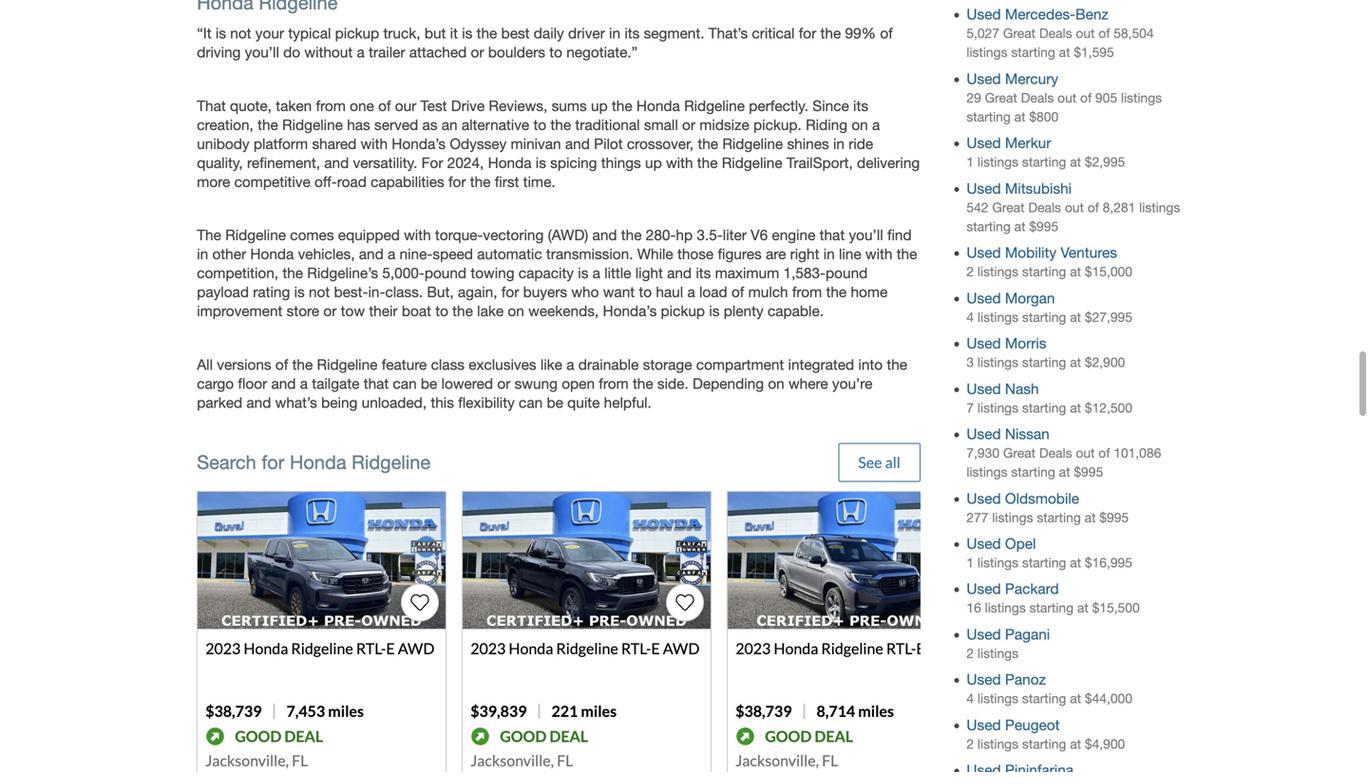 Task type: describe. For each thing, give the bounding box(es) containing it.
starting inside 29 great deals out of 905 listings starting at
[[967, 109, 1011, 124]]

see all link
[[839, 444, 921, 482]]

of inside 542 great deals out of 8,281 listings starting at
[[1088, 200, 1100, 215]]

in inside that quote, taken from one of our test drive reviews, sums up the honda ridgeline perfectly. since its creation, the ridgeline has served as an alternative to the traditional small or midsize pickup. riding on a unibody platform shared with honda's odyssey minivan and pilot crossover, the ridgeline shines in ride quality, refinement, and versatility. for 2024, honda is spicing things up with the ridgeline trailsport, delivering more competitive off-road capabilities for the first time.
[[834, 135, 845, 153]]

$44,000
[[1085, 692, 1133, 707]]

nash
[[1005, 380, 1039, 398]]

miles for 221 miles
[[581, 702, 617, 721]]

at inside used morris 3 listings starting at $2,900
[[1070, 355, 1082, 370]]

on inside that quote, taken from one of our test drive reviews, sums up the honda ridgeline perfectly. since its creation, the ridgeline has served as an alternative to the traditional small or midsize pickup. riding on a unibody platform shared with honda's odyssey minivan and pilot crossover, the ridgeline shines in ride quality, refinement, and versatility. for 2024, honda is spicing things up with the ridgeline trailsport, delivering more competitive off-road capabilities for the first time.
[[852, 116, 868, 133]]

not inside the "it is not your typical pickup truck, but it is the best daily driver in its segment. that's critical for the 99% of driving you'll do without a trailer attached or boulders to negotiate."
[[230, 25, 251, 42]]

$995 for used mitsubishi
[[1030, 219, 1059, 234]]

great for nissan
[[1004, 446, 1036, 461]]

honda inside the ridgeline comes equipped with torque-vectoring (awd) and the 280-hp 3.5-liter v6 engine that you'll find in other honda vehicles, and a nine-speed automatic transmission. while those figures are right in line with the competition, the ridgeline's 5,000-pound towing capacity is a little light and its maximum 1,583-pound payload rating is not best-in-class. but, again, for buyers who want to haul a load of mulch from the home improvement store or tow their boat to the lake on weekends, honda's pickup is plenty capable.
[[250, 246, 294, 263]]

deals for mitsubishi
[[1029, 200, 1062, 215]]

at inside used packard 16 listings starting at $15,500
[[1078, 601, 1089, 616]]

its inside the "it is not your typical pickup truck, but it is the best daily driver in its segment. that's critical for the 99% of driving you'll do without a trailer attached or boulders to negotiate."
[[625, 25, 640, 42]]

truck,
[[383, 25, 421, 42]]

good for 7,453 miles
[[235, 728, 282, 746]]

$38,739 for 8,714 miles
[[736, 702, 792, 721]]

1 for used merkur
[[967, 155, 974, 170]]

class.
[[385, 284, 423, 301]]

drive
[[451, 97, 485, 114]]

listings inside the 7,930 great deals out of 101,086 listings starting at
[[967, 465, 1008, 480]]

at inside used peugeot 2 listings starting at $4,900
[[1070, 737, 1082, 752]]

floor
[[238, 375, 267, 392]]

a up "what's" on the bottom left
[[300, 375, 308, 392]]

versatility.
[[353, 154, 418, 172]]

listings inside used pagani 2 listings
[[978, 646, 1019, 661]]

0 vertical spatial up
[[591, 97, 608, 114]]

starting inside used peugeot 2 listings starting at $4,900
[[1023, 737, 1067, 752]]

$4,900
[[1085, 737, 1126, 752]]

jacksonville, fl for 8,714 miles
[[736, 752, 839, 770]]

a right like
[[567, 356, 575, 373]]

v6
[[751, 227, 768, 244]]

nine-
[[400, 246, 433, 263]]

all
[[197, 356, 213, 373]]

trailer
[[369, 44, 405, 61]]

of inside all versions of the ridgeline feature class exclusives like a drainable storage compartment integrated into the cargo floor and a tailgate that can be lowered or swung open from the side. depending on where you're parked and what's being unloaded, this flexibility can be quite helpful.
[[276, 356, 288, 373]]

deal for 221
[[550, 728, 588, 746]]

and down "floor" on the left
[[247, 394, 271, 412]]

vectoring
[[483, 227, 544, 244]]

a up the 5,000-
[[388, 246, 396, 263]]

jacksonville, for 7,453 miles
[[205, 752, 289, 770]]

perfectly.
[[749, 97, 809, 114]]

is right it on the top left of page
[[462, 25, 473, 42]]

$995 for used nissan
[[1074, 465, 1104, 480]]

542 great deals out of 8,281 listings starting at
[[967, 200, 1181, 234]]

road
[[337, 173, 367, 191]]

at inside 542 great deals out of 8,281 listings starting at
[[1015, 219, 1026, 234]]

benz
[[1076, 6, 1109, 23]]

to down but,
[[436, 303, 449, 320]]

of inside the ridgeline comes equipped with torque-vectoring (awd) and the 280-hp 3.5-liter v6 engine that you'll find in other honda vehicles, and a nine-speed automatic transmission. while those figures are right in line with the competition, the ridgeline's 5,000-pound towing capacity is a little light and its maximum 1,583-pound payload rating is not best-in-class. but, again, for buyers who want to haul a load of mulch from the home improvement store or tow their boat to the lake on weekends, honda's pickup is plenty capable.
[[732, 284, 745, 301]]

used oldsmobile link
[[967, 490, 1080, 507]]

starting inside '5,027 great deals out of 58,504 listings starting at'
[[1012, 45, 1056, 60]]

figures
[[718, 246, 762, 263]]

first
[[495, 173, 519, 191]]

7,453
[[287, 702, 325, 721]]

its inside that quote, taken from one of our test drive reviews, sums up the honda ridgeline perfectly. since its creation, the ridgeline has served as an alternative to the traditional small or midsize pickup. riding on a unibody platform shared with honda's odyssey minivan and pilot crossover, the ridgeline shines in ride quality, refinement, and versatility. for 2024, honda is spicing things up with the ridgeline trailsport, delivering more competitive off-road capabilities for the first time.
[[854, 97, 869, 114]]

starting inside used panoz 4 listings starting at $44,000
[[1023, 692, 1067, 707]]

jacksonville, fl for 221 miles
[[471, 752, 573, 770]]

at inside used merkur 1 listings starting at $2,995
[[1070, 155, 1082, 170]]

delivering
[[857, 154, 920, 172]]

shared
[[312, 135, 357, 153]]

used peugeot 2 listings starting at $4,900
[[967, 717, 1126, 752]]

store
[[287, 303, 320, 320]]

those
[[678, 246, 714, 263]]

2 inside used mobility ventures 2 listings starting at $15,000
[[967, 264, 974, 280]]

from inside that quote, taken from one of our test drive reviews, sums up the honda ridgeline perfectly. since its creation, the ridgeline has served as an alternative to the traditional small or midsize pickup. riding on a unibody platform shared with honda's odyssey minivan and pilot crossover, the ridgeline shines in ride quality, refinement, and versatility. for 2024, honda is spicing things up with the ridgeline trailsport, delivering more competitive off-road capabilities for the first time.
[[316, 97, 346, 114]]

into
[[859, 356, 883, 373]]

2 for used pagani
[[967, 646, 974, 661]]

and up transmission. on the top left
[[593, 227, 617, 244]]

packard
[[1005, 581, 1059, 598]]

0 horizontal spatial can
[[393, 375, 417, 392]]

a right haul
[[688, 284, 695, 301]]

you're
[[833, 375, 873, 392]]

starting inside the used nash 7 listings starting at $12,500
[[1023, 400, 1067, 416]]

want
[[603, 284, 635, 301]]

101,086
[[1114, 446, 1162, 461]]

good for 8,714 miles
[[765, 728, 812, 746]]

e for 8,714 miles
[[917, 640, 926, 658]]

engine
[[772, 227, 816, 244]]

deal for 7,453
[[285, 728, 323, 746]]

4 for used panoz
[[967, 692, 974, 707]]

lowered
[[442, 375, 493, 392]]

and down shared
[[324, 154, 349, 172]]

2024,
[[447, 154, 484, 172]]

in left line
[[824, 246, 835, 263]]

from inside all versions of the ridgeline feature class exclusives like a drainable storage compartment integrated into the cargo floor and a tailgate that can be lowered or swung open from the side. depending on where you're parked and what's being unloaded, this flexibility can be quite helpful.
[[599, 375, 629, 392]]

with down find on the top
[[866, 246, 893, 263]]

used mercury link
[[967, 70, 1059, 87]]

buyers
[[523, 284, 568, 301]]

more
[[197, 173, 230, 191]]

on inside all versions of the ridgeline feature class exclusives like a drainable storage compartment integrated into the cargo floor and a tailgate that can be lowered or swung open from the side. depending on where you're parked and what's being unloaded, this flexibility can be quite helpful.
[[768, 375, 785, 392]]

improvement
[[197, 303, 283, 320]]

1 vertical spatial be
[[547, 394, 563, 412]]

morris
[[1005, 335, 1047, 352]]

with up nine-
[[404, 227, 431, 244]]

tow
[[341, 303, 365, 320]]

vehicles,
[[298, 246, 355, 263]]

do
[[283, 44, 301, 61]]

what's
[[275, 394, 317, 412]]

since
[[813, 97, 850, 114]]

to inside that quote, taken from one of our test drive reviews, sums up the honda ridgeline perfectly. since its creation, the ridgeline has served as an alternative to the traditional small or midsize pickup. riding on a unibody platform shared with honda's odyssey minivan and pilot crossover, the ridgeline shines in ride quality, refinement, and versatility. for 2024, honda is spicing things up with the ridgeline trailsport, delivering more competitive off-road capabilities for the first time.
[[534, 116, 547, 133]]

and up haul
[[667, 265, 692, 282]]

search for honda ridgeline
[[197, 452, 431, 474]]

honda up 8,714
[[774, 640, 819, 658]]

not inside the ridgeline comes equipped with torque-vectoring (awd) and the 280-hp 3.5-liter v6 engine that you'll find in other honda vehicles, and a nine-speed automatic transmission. while those figures are right in line with the competition, the ridgeline's 5,000-pound towing capacity is a little light and its maximum 1,583-pound payload rating is not best-in-class. but, again, for buyers who want to haul a load of mulch from the home improvement store or tow their boat to the lake on weekends, honda's pickup is plenty capable.
[[309, 284, 330, 301]]

this
[[431, 394, 454, 412]]

starting inside 542 great deals out of 8,281 listings starting at
[[967, 219, 1011, 234]]

starting inside the 7,930 great deals out of 101,086 listings starting at
[[1012, 465, 1056, 480]]

rtl- for 8,714 miles
[[887, 640, 917, 658]]

e for 221 miles
[[651, 640, 660, 658]]

served
[[375, 116, 418, 133]]

for
[[422, 154, 443, 172]]

good deal for 221 miles
[[500, 728, 588, 746]]

1 horizontal spatial can
[[519, 394, 543, 412]]

you'll inside the "it is not your typical pickup truck, but it is the best daily driver in its segment. that's critical for the 99% of driving you'll do without a trailer attached or boulders to negotiate."
[[245, 44, 279, 61]]

miles for 7,453 miles
[[328, 702, 364, 721]]

odyssey
[[450, 135, 507, 153]]

and up "what's" on the bottom left
[[271, 375, 296, 392]]

is up store
[[294, 284, 305, 301]]

used for used mercury
[[967, 70, 1001, 87]]

out for mitsubishi
[[1065, 200, 1084, 215]]

8,714 miles
[[817, 702, 894, 721]]

weekends,
[[529, 303, 599, 320]]

honda up small
[[637, 97, 680, 114]]

listings inside used mobility ventures 2 listings starting at $15,000
[[978, 264, 1019, 280]]

or inside the ridgeline comes equipped with torque-vectoring (awd) and the 280-hp 3.5-liter v6 engine that you'll find in other honda vehicles, and a nine-speed automatic transmission. while those figures are right in line with the competition, the ridgeline's 5,000-pound towing capacity is a little light and its maximum 1,583-pound payload rating is not best-in-class. but, again, for buyers who want to haul a load of mulch from the home improvement store or tow their boat to the lake on weekends, honda's pickup is plenty capable.
[[324, 303, 337, 320]]

2023 for 7,453 miles
[[205, 640, 241, 658]]

trailsport,
[[787, 154, 853, 172]]

taken
[[276, 97, 312, 114]]

great for mercedes-
[[1004, 26, 1036, 41]]

great for mitsubishi
[[993, 200, 1025, 215]]

class
[[431, 356, 465, 373]]

like
[[541, 356, 563, 373]]

used merkur link
[[967, 135, 1052, 152]]

used nash 7 listings starting at $12,500
[[967, 380, 1133, 416]]

opel
[[1005, 536, 1036, 553]]

awd for 221 miles
[[663, 640, 700, 658]]

at inside used oldsmobile 277 listings starting at $995
[[1085, 510, 1096, 525]]

is right "it
[[216, 25, 226, 42]]

of inside the 7,930 great deals out of 101,086 listings starting at
[[1099, 446, 1110, 461]]

2023 for 8,714 miles
[[736, 640, 771, 658]]

out for mercedes-
[[1076, 26, 1095, 41]]

listings inside the used nash 7 listings starting at $12,500
[[978, 400, 1019, 416]]

listings inside used panoz 4 listings starting at $44,000
[[978, 692, 1019, 707]]

used for used panoz 4 listings starting at $44,000
[[967, 672, 1001, 689]]

home
[[851, 284, 888, 301]]

used mobility ventures 2 listings starting at $15,000
[[967, 244, 1133, 280]]

starting inside used morris 3 listings starting at $2,900
[[1023, 355, 1067, 370]]

on inside the ridgeline comes equipped with torque-vectoring (awd) and the 280-hp 3.5-liter v6 engine that you'll find in other honda vehicles, and a nine-speed automatic transmission. while those figures are right in line with the competition, the ridgeline's 5,000-pound towing capacity is a little light and its maximum 1,583-pound payload rating is not best-in-class. but, again, for buyers who want to haul a load of mulch from the home improvement store or tow their boat to the lake on weekends, honda's pickup is plenty capable.
[[508, 303, 524, 320]]

for inside the ridgeline comes equipped with torque-vectoring (awd) and the 280-hp 3.5-liter v6 engine that you'll find in other honda vehicles, and a nine-speed automatic transmission. while those figures are right in line with the competition, the ridgeline's 5,000-pound towing capacity is a little light and its maximum 1,583-pound payload rating is not best-in-class. but, again, for buyers who want to haul a load of mulch from the home improvement store or tow their boat to the lake on weekends, honda's pickup is plenty capable.
[[502, 284, 519, 301]]

mulch
[[749, 284, 789, 301]]

platform
[[254, 135, 308, 153]]

used for used oldsmobile 277 listings starting at $995
[[967, 490, 1001, 507]]

used for used morris 3 listings starting at $2,900
[[967, 335, 1001, 352]]

deal for 8,714
[[815, 728, 854, 746]]

to inside the "it is not your typical pickup truck, but it is the best daily driver in its segment. that's critical for the 99% of driving you'll do without a trailer attached or boulders to negotiate."
[[550, 44, 563, 61]]

$15,500
[[1093, 601, 1140, 616]]

alternative
[[462, 116, 530, 133]]

honda up first
[[488, 154, 532, 172]]

used oldsmobile 277 listings starting at $995
[[967, 490, 1129, 525]]

you'll inside the ridgeline comes equipped with torque-vectoring (awd) and the 280-hp 3.5-liter v6 engine that you'll find in other honda vehicles, and a nine-speed automatic transmission. while those figures are right in line with the competition, the ridgeline's 5,000-pound towing capacity is a little light and its maximum 1,583-pound payload rating is not best-in-class. but, again, for buyers who want to haul a load of mulch from the home improvement store or tow their boat to the lake on weekends, honda's pickup is plenty capable.
[[849, 227, 884, 244]]

from inside the ridgeline comes equipped with torque-vectoring (awd) and the 280-hp 3.5-liter v6 engine that you'll find in other honda vehicles, and a nine-speed automatic transmission. while those figures are right in line with the competition, the ridgeline's 5,000-pound towing capacity is a little light and its maximum 1,583-pound payload rating is not best-in-class. but, again, for buyers who want to haul a load of mulch from the home improvement store or tow their boat to the lake on weekends, honda's pickup is plenty capable.
[[793, 284, 822, 301]]

deals for nissan
[[1040, 446, 1073, 461]]

without
[[305, 44, 353, 61]]

lake
[[477, 303, 504, 320]]

29 great deals out of 905 listings starting at
[[967, 90, 1162, 124]]

while
[[638, 246, 674, 263]]

all versions of the ridgeline feature class exclusives like a drainable storage compartment integrated into the cargo floor and a tailgate that can be lowered or swung open from the side. depending on where you're parked and what's being unloaded, this flexibility can be quite helpful.
[[197, 356, 908, 412]]

used for used nash 7 listings starting at $12,500
[[967, 380, 1001, 398]]

peugeot
[[1005, 717, 1060, 734]]

is inside that quote, taken from one of our test drive reviews, sums up the honda ridgeline perfectly. since its creation, the ridgeline has served as an alternative to the traditional small or midsize pickup. riding on a unibody platform shared with honda's odyssey minivan and pilot crossover, the ridgeline shines in ride quality, refinement, and versatility. for 2024, honda is spicing things up with the ridgeline trailsport, delivering more competitive off-road capabilities for the first time.
[[536, 154, 546, 172]]

1 pound from the left
[[425, 265, 467, 282]]

transmission.
[[546, 246, 633, 263]]

honda up $39,839
[[509, 640, 554, 658]]

2023 honda ridgeline rtl-e awd image for 221
[[463, 492, 711, 629]]

ventures
[[1061, 244, 1118, 261]]

mercedes-
[[1005, 6, 1076, 23]]

versions
[[217, 356, 271, 373]]

used for used morgan 4 listings starting at $27,995
[[967, 290, 1001, 307]]

rating
[[253, 284, 290, 301]]

one
[[350, 97, 374, 114]]

listings inside used morgan 4 listings starting at $27,995
[[978, 310, 1019, 325]]

used packard link
[[967, 581, 1059, 598]]

starting inside used packard 16 listings starting at $15,500
[[1030, 601, 1074, 616]]

a inside that quote, taken from one of our test drive reviews, sums up the honda ridgeline perfectly. since its creation, the ridgeline has served as an alternative to the traditional small or midsize pickup. riding on a unibody platform shared with honda's odyssey minivan and pilot crossover, the ridgeline shines in ride quality, refinement, and versatility. for 2024, honda is spicing things up with the ridgeline trailsport, delivering more competitive off-road capabilities for the first time.
[[873, 116, 880, 133]]

4 for used morgan
[[967, 310, 974, 325]]

traditional
[[575, 116, 640, 133]]

good for 221 miles
[[500, 728, 547, 746]]

small
[[644, 116, 678, 133]]

used for used opel 1 listings starting at $16,995
[[967, 536, 1001, 553]]

their
[[369, 303, 398, 320]]

2023 honda ridgeline rtl-e awd image for 8,714
[[728, 492, 976, 629]]

5,027 great deals out of 58,504 listings starting at
[[967, 26, 1154, 60]]

ridgeline inside all versions of the ridgeline feature class exclusives like a drainable storage compartment integrated into the cargo floor and a tailgate that can be lowered or swung open from the side. depending on where you're parked and what's being unloaded, this flexibility can be quite helpful.
[[317, 356, 378, 373]]

used for used merkur 1 listings starting at $2,995
[[967, 135, 1001, 152]]

used packard 16 listings starting at $15,500
[[967, 581, 1140, 616]]

is down load
[[709, 303, 720, 320]]

parked
[[197, 394, 242, 412]]

or inside all versions of the ridgeline feature class exclusives like a drainable storage compartment integrated into the cargo floor and a tailgate that can be lowered or swung open from the side. depending on where you're parked and what's being unloaded, this flexibility can be quite helpful.
[[497, 375, 511, 392]]

at inside used panoz 4 listings starting at $44,000
[[1070, 692, 1082, 707]]

deals for mercedes-
[[1040, 26, 1073, 41]]



Task type: locate. For each thing, give the bounding box(es) containing it.
1 jacksonville, from the left
[[205, 752, 289, 770]]

7,930
[[967, 446, 1000, 461]]

1 horizontal spatial on
[[768, 375, 785, 392]]

starting down peugeot
[[1023, 737, 1067, 752]]

used for used peugeot 2 listings starting at $4,900
[[967, 717, 1001, 734]]

jacksonville, down 7,453
[[205, 752, 289, 770]]

2 2023 honda ridgeline rtl-e awd from the left
[[471, 640, 700, 658]]

$38,739
[[205, 702, 262, 721], [736, 702, 792, 721]]

0 vertical spatial its
[[625, 25, 640, 42]]

1 horizontal spatial 2023 honda ridgeline rtl-e awd image
[[463, 492, 711, 629]]

miles right the 221 in the left of the page
[[581, 702, 617, 721]]

e for 7,453 miles
[[386, 640, 395, 658]]

jacksonville, down 8,714
[[736, 752, 819, 770]]

used inside the used nash 7 listings starting at $12,500
[[967, 380, 1001, 398]]

1 horizontal spatial from
[[599, 375, 629, 392]]

honda's inside that quote, taken from one of our test drive reviews, sums up the honda ridgeline perfectly. since its creation, the ridgeline has served as an alternative to the traditional small or midsize pickup. riding on a unibody platform shared with honda's odyssey minivan and pilot crossover, the ridgeline shines in ride quality, refinement, and versatility. for 2024, honda is spicing things up with the ridgeline trailsport, delivering more competitive off-road capabilities for the first time.
[[392, 135, 446, 153]]

2 horizontal spatial on
[[852, 116, 868, 133]]

used up 16
[[967, 581, 1001, 598]]

for inside the "it is not your typical pickup truck, but it is the best daily driver in its segment. that's critical for the 99% of driving you'll do without a trailer attached or boulders to negotiate."
[[799, 25, 817, 42]]

2 down used pagani link
[[967, 646, 974, 661]]

1 vertical spatial can
[[519, 394, 543, 412]]

0 vertical spatial $995
[[1030, 219, 1059, 234]]

2 pound from the left
[[826, 265, 868, 282]]

shines
[[787, 135, 829, 153]]

0 horizontal spatial fl
[[292, 752, 308, 770]]

1 rtl- from the left
[[356, 640, 386, 658]]

2 used from the top
[[967, 70, 1001, 87]]

0 horizontal spatial its
[[625, 25, 640, 42]]

or down the exclusives
[[497, 375, 511, 392]]

honda up 7,453
[[244, 640, 288, 658]]

as
[[422, 116, 438, 133]]

sums
[[552, 97, 587, 114]]

the ridgeline comes equipped with torque-vectoring (awd) and the 280-hp 3.5-liter v6 engine that you'll find in other honda vehicles, and a nine-speed automatic transmission. while those figures are right in line with the competition, the ridgeline's 5,000-pound towing capacity is a little light and its maximum 1,583-pound payload rating is not best-in-class. but, again, for buyers who want to haul a load of mulch from the home improvement store or tow their boat to the lake on weekends, honda's pickup is plenty capable.
[[197, 227, 918, 320]]

awd for 7,453 miles
[[398, 640, 435, 658]]

0 vertical spatial not
[[230, 25, 251, 42]]

used panoz 4 listings starting at $44,000
[[967, 672, 1133, 707]]

2 jacksonville, from the left
[[471, 752, 554, 770]]

used for used mobility ventures 2 listings starting at $15,000
[[967, 244, 1001, 261]]

good deal down 7,453
[[235, 728, 323, 746]]

fl down the 221 in the left of the page
[[557, 752, 573, 770]]

fl for 221
[[557, 752, 573, 770]]

12 used from the top
[[967, 581, 1001, 598]]

in left ride
[[834, 135, 845, 153]]

0 horizontal spatial 2023 honda ridgeline rtl-e awd
[[205, 640, 435, 658]]

starting up oldsmobile
[[1012, 465, 1056, 480]]

1 $38,739 from the left
[[205, 702, 262, 721]]

of inside the "it is not your typical pickup truck, but it is the best daily driver in its segment. that's critical for the 99% of driving you'll do without a trailer attached or boulders to negotiate."
[[880, 25, 893, 42]]

used inside used morgan 4 listings starting at $27,995
[[967, 290, 1001, 307]]

0 horizontal spatial jacksonville,
[[205, 752, 289, 770]]

or right small
[[682, 116, 696, 133]]

1 awd from the left
[[398, 640, 435, 658]]

0 vertical spatial on
[[852, 116, 868, 133]]

10 used from the top
[[967, 490, 1001, 507]]

at left $15,500
[[1078, 601, 1089, 616]]

0 horizontal spatial that
[[364, 375, 389, 392]]

1 horizontal spatial 2023
[[471, 640, 506, 658]]

1 good from the left
[[235, 728, 282, 746]]

ridgeline inside the ridgeline comes equipped with torque-vectoring (awd) and the 280-hp 3.5-liter v6 engine that you'll find in other honda vehicles, and a nine-speed automatic transmission. while those figures are right in line with the competition, the ridgeline's 5,000-pound towing capacity is a little light and its maximum 1,583-pound payload rating is not best-in-class. but, again, for buyers who want to haul a load of mulch from the home improvement store or tow their boat to the lake on weekends, honda's pickup is plenty capable.
[[225, 227, 286, 244]]

merkur
[[1005, 135, 1052, 152]]

time.
[[523, 173, 556, 191]]

of inside '5,027 great deals out of 58,504 listings starting at'
[[1099, 26, 1110, 41]]

mercury
[[1005, 70, 1059, 87]]

unibody
[[197, 135, 250, 153]]

listings inside used opel 1 listings starting at $16,995
[[978, 556, 1019, 571]]

2 horizontal spatial good deal
[[765, 728, 854, 746]]

1 horizontal spatial up
[[645, 154, 662, 172]]

used inside used peugeot 2 listings starting at $4,900
[[967, 717, 1001, 734]]

1 2023 honda ridgeline rtl-e awd image from the left
[[198, 492, 446, 629]]

1 vertical spatial 4
[[967, 692, 974, 707]]

1 horizontal spatial jacksonville, fl
[[471, 752, 573, 770]]

2 horizontal spatial good
[[765, 728, 812, 746]]

used up 29
[[967, 70, 1001, 87]]

0 vertical spatial you'll
[[245, 44, 279, 61]]

0 vertical spatial honda's
[[392, 135, 446, 153]]

3 miles from the left
[[859, 702, 894, 721]]

jacksonville, for 8,714 miles
[[736, 752, 819, 770]]

listings down used packard link at the right
[[985, 601, 1026, 616]]

panoz
[[1005, 672, 1046, 689]]

2023 honda ridgeline rtl-e awd image
[[198, 492, 446, 629], [463, 492, 711, 629], [728, 492, 976, 629]]

and down equipped
[[359, 246, 384, 263]]

with up versatility.
[[361, 135, 388, 153]]

capabilities
[[371, 173, 445, 191]]

jacksonville, fl down $39,839
[[471, 752, 573, 770]]

listings down used oldsmobile link
[[993, 510, 1034, 525]]

for down towing
[[502, 284, 519, 301]]

used down 542 at the right top of the page
[[967, 244, 1001, 261]]

280-
[[646, 227, 676, 244]]

used morgan link
[[967, 290, 1056, 307]]

rtl- for 221 miles
[[622, 640, 651, 658]]

in-
[[368, 284, 385, 301]]

14 used from the top
[[967, 672, 1001, 689]]

a inside the "it is not your typical pickup truck, but it is the best daily driver in its segment. that's critical for the 99% of driving you'll do without a trailer attached or boulders to negotiate."
[[357, 44, 365, 61]]

listings inside '5,027 great deals out of 58,504 listings starting at'
[[967, 45, 1008, 60]]

used down 16
[[967, 626, 1001, 643]]

$39,839
[[471, 702, 527, 721]]

compartment
[[697, 356, 784, 373]]

at inside used morgan 4 listings starting at $27,995
[[1070, 310, 1082, 325]]

great inside the 7,930 great deals out of 101,086 listings starting at
[[1004, 446, 1036, 461]]

that up unloaded,
[[364, 375, 389, 392]]

3 used from the top
[[967, 135, 1001, 152]]

1 2023 honda ridgeline rtl-e awd from the left
[[205, 640, 435, 658]]

0 horizontal spatial on
[[508, 303, 524, 320]]

1 inside used merkur 1 listings starting at $2,995
[[967, 155, 974, 170]]

at inside the 7,930 great deals out of 101,086 listings starting at
[[1059, 465, 1071, 480]]

5 used from the top
[[967, 244, 1001, 261]]

2 good from the left
[[500, 728, 547, 746]]

$995 inside used oldsmobile 277 listings starting at $995
[[1100, 510, 1129, 525]]

pickup.
[[754, 116, 802, 133]]

at
[[1059, 45, 1071, 60], [1015, 109, 1026, 124], [1070, 155, 1082, 170], [1015, 219, 1026, 234], [1070, 264, 1082, 280], [1070, 310, 1082, 325], [1070, 355, 1082, 370], [1070, 400, 1082, 416], [1059, 465, 1071, 480], [1085, 510, 1096, 525], [1070, 556, 1082, 571], [1078, 601, 1089, 616], [1070, 692, 1082, 707], [1070, 737, 1082, 752]]

4 inside used morgan 4 listings starting at $27,995
[[967, 310, 974, 325]]

15 used from the top
[[967, 717, 1001, 734]]

used mitsubishi link
[[967, 180, 1072, 197]]

starting down 29
[[967, 109, 1011, 124]]

jacksonville, fl down 8,714
[[736, 752, 839, 770]]

1 horizontal spatial not
[[309, 284, 330, 301]]

listings inside used peugeot 2 listings starting at $4,900
[[978, 737, 1019, 752]]

$1,595
[[1074, 45, 1115, 60]]

that inside the ridgeline comes equipped with torque-vectoring (awd) and the 280-hp 3.5-liter v6 engine that you'll find in other honda vehicles, and a nine-speed automatic transmission. while those figures are right in line with the competition, the ridgeline's 5,000-pound towing capacity is a little light and its maximum 1,583-pound payload rating is not best-in-class. but, again, for buyers who want to haul a load of mulch from the home improvement store or tow their boat to the lake on weekends, honda's pickup is plenty capable.
[[820, 227, 845, 244]]

search
[[197, 452, 256, 474]]

3 jacksonville, from the left
[[736, 752, 819, 770]]

1 horizontal spatial pound
[[826, 265, 868, 282]]

3 jacksonville, fl from the left
[[736, 752, 839, 770]]

being
[[321, 394, 358, 412]]

221
[[552, 702, 578, 721]]

side.
[[658, 375, 689, 392]]

great inside 542 great deals out of 8,281 listings starting at
[[993, 200, 1025, 215]]

$2,900
[[1085, 355, 1126, 370]]

used up 542 at the right top of the page
[[967, 180, 1001, 197]]

that
[[197, 97, 226, 114]]

is up who
[[578, 265, 589, 282]]

2023 for 221 miles
[[471, 640, 506, 658]]

used inside used oldsmobile 277 listings starting at $995
[[967, 490, 1001, 507]]

listings inside used merkur 1 listings starting at $2,995
[[978, 155, 1019, 170]]

277
[[967, 510, 989, 525]]

or left the tow
[[324, 303, 337, 320]]

at up the $16,995
[[1085, 510, 1096, 525]]

2 2023 honda ridgeline rtl-e awd image from the left
[[463, 492, 711, 629]]

line
[[839, 246, 862, 263]]

5,000-
[[382, 265, 425, 282]]

starting inside used oldsmobile 277 listings starting at $995
[[1037, 510, 1081, 525]]

listings down used panoz link
[[978, 692, 1019, 707]]

2 horizontal spatial its
[[854, 97, 869, 114]]

0 horizontal spatial up
[[591, 97, 608, 114]]

0 horizontal spatial awd
[[398, 640, 435, 658]]

at left $1,595
[[1059, 45, 1071, 60]]

3 rtl- from the left
[[887, 640, 917, 658]]

of left '905'
[[1081, 90, 1092, 105]]

deals inside 542 great deals out of 8,281 listings starting at
[[1029, 200, 1062, 215]]

out for nissan
[[1076, 446, 1095, 461]]

2 4 from the top
[[967, 692, 974, 707]]

starting down 542 at the right top of the page
[[967, 219, 1011, 234]]

or left boulders
[[471, 44, 484, 61]]

1 inside used opel 1 listings starting at $16,995
[[967, 556, 974, 571]]

2 horizontal spatial 2023
[[736, 640, 771, 658]]

used for used pagani 2 listings
[[967, 626, 1001, 643]]

2 e from the left
[[651, 640, 660, 658]]

used mercedes-benz
[[967, 6, 1109, 23]]

deals down the mercedes- on the top
[[1040, 26, 1073, 41]]

and up "spicing"
[[565, 135, 590, 153]]

honda down the being
[[290, 452, 347, 474]]

1 vertical spatial you'll
[[849, 227, 884, 244]]

1 1 from the top
[[967, 155, 974, 170]]

used inside used merkur 1 listings starting at $2,995
[[967, 135, 1001, 152]]

2 horizontal spatial miles
[[859, 702, 894, 721]]

its right since
[[854, 97, 869, 114]]

plenty
[[724, 303, 764, 320]]

honda's inside the ridgeline comes equipped with torque-vectoring (awd) and the 280-hp 3.5-liter v6 engine that you'll find in other honda vehicles, and a nine-speed automatic transmission. while those figures are right in line with the competition, the ridgeline's 5,000-pound towing capacity is a little light and its maximum 1,583-pound payload rating is not best-in-class. but, again, for buyers who want to haul a load of mulch from the home improvement store or tow their boat to the lake on weekends, honda's pickup is plenty capable.
[[603, 303, 657, 320]]

0 horizontal spatial be
[[421, 375, 438, 392]]

to down light
[[639, 284, 652, 301]]

minivan
[[511, 135, 561, 153]]

1 horizontal spatial $38,739
[[736, 702, 792, 721]]

5,027
[[967, 26, 1000, 41]]

at inside used mobility ventures 2 listings starting at $15,000
[[1070, 264, 1082, 280]]

2 horizontal spatial 2023 honda ridgeline rtl-e awd image
[[728, 492, 976, 629]]

used for used packard 16 listings starting at $15,500
[[967, 581, 1001, 598]]

out inside the 7,930 great deals out of 101,086 listings starting at
[[1076, 446, 1095, 461]]

used up 3
[[967, 335, 1001, 352]]

miles right 8,714
[[859, 702, 894, 721]]

3 fl from the left
[[822, 752, 839, 770]]

haul
[[656, 284, 684, 301]]

0 vertical spatial can
[[393, 375, 417, 392]]

0 horizontal spatial 2023
[[205, 640, 241, 658]]

good deal for 8,714 miles
[[765, 728, 854, 746]]

on left the where
[[768, 375, 785, 392]]

morgan
[[1005, 290, 1056, 307]]

0 vertical spatial be
[[421, 375, 438, 392]]

be up this
[[421, 375, 438, 392]]

$38,739 for 7,453 miles
[[205, 702, 262, 721]]

1 horizontal spatial rtl-
[[622, 640, 651, 658]]

2 horizontal spatial jacksonville,
[[736, 752, 819, 770]]

is up time.
[[536, 154, 546, 172]]

1 e from the left
[[386, 640, 395, 658]]

deals inside '5,027 great deals out of 58,504 listings starting at'
[[1040, 26, 1073, 41]]

used inside used morris 3 listings starting at $2,900
[[967, 335, 1001, 352]]

in down the
[[197, 246, 208, 263]]

can down swung
[[519, 394, 543, 412]]

0 horizontal spatial you'll
[[245, 44, 279, 61]]

miles
[[328, 702, 364, 721], [581, 702, 617, 721], [859, 702, 894, 721]]

starting down "morris"
[[1023, 355, 1067, 370]]

deals down mercury
[[1021, 90, 1054, 105]]

jacksonville, fl for 7,453 miles
[[205, 752, 308, 770]]

4 down used morgan link
[[967, 310, 974, 325]]

used pagani 2 listings
[[967, 626, 1050, 661]]

4 used from the top
[[967, 180, 1001, 197]]

a left trailer
[[357, 44, 365, 61]]

1 vertical spatial up
[[645, 154, 662, 172]]

a down transmission. on the top left
[[593, 265, 601, 282]]

1 horizontal spatial pickup
[[661, 303, 705, 320]]

2 inside used pagani 2 listings
[[967, 646, 974, 661]]

at left $4,900
[[1070, 737, 1082, 752]]

2023 honda ridgeline rtl-e awd for 8,714
[[736, 640, 965, 658]]

or inside that quote, taken from one of our test drive reviews, sums up the honda ridgeline perfectly. since its creation, the ridgeline has served as an alternative to the traditional small or midsize pickup. riding on a unibody platform shared with honda's odyssey minivan and pilot crossover, the ridgeline shines in ride quality, refinement, and versatility. for 2024, honda is spicing things up with the ridgeline trailsport, delivering more competitive off-road capabilities for the first time.
[[682, 116, 696, 133]]

1 vertical spatial that
[[364, 375, 389, 392]]

starting down the nash
[[1023, 400, 1067, 416]]

2 fl from the left
[[557, 752, 573, 770]]

of left 'our'
[[378, 97, 391, 114]]

$995 up oldsmobile
[[1074, 465, 1104, 480]]

oldsmobile
[[1005, 490, 1080, 507]]

starting inside used merkur 1 listings starting at $2,995
[[1023, 155, 1067, 170]]

listings inside 29 great deals out of 905 listings starting at
[[1121, 90, 1162, 105]]

2 $38,739 from the left
[[736, 702, 792, 721]]

0 vertical spatial 1
[[967, 155, 974, 170]]

1 horizontal spatial its
[[696, 265, 711, 282]]

load
[[700, 284, 728, 301]]

0 horizontal spatial honda's
[[392, 135, 446, 153]]

2 horizontal spatial deal
[[815, 728, 854, 746]]

used morris link
[[967, 335, 1047, 352]]

its down those
[[696, 265, 711, 282]]

capable.
[[768, 303, 824, 320]]

starting inside used morgan 4 listings starting at $27,995
[[1023, 310, 1067, 325]]

in inside the "it is not your typical pickup truck, but it is the best daily driver in its segment. that's critical for the 99% of driving you'll do without a trailer attached or boulders to negotiate."
[[609, 25, 621, 42]]

2 horizontal spatial from
[[793, 284, 822, 301]]

2 awd from the left
[[663, 640, 700, 658]]

3 2023 honda ridgeline rtl-e awd image from the left
[[728, 492, 976, 629]]

4
[[967, 310, 974, 325], [967, 692, 974, 707]]

2 jacksonville, fl from the left
[[471, 752, 573, 770]]

good deal
[[235, 728, 323, 746], [500, 728, 588, 746], [765, 728, 854, 746]]

listings down 7,930
[[967, 465, 1008, 480]]

1 deal from the left
[[285, 728, 323, 746]]

0 horizontal spatial good
[[235, 728, 282, 746]]

jacksonville, down $39,839
[[471, 752, 554, 770]]

1 horizontal spatial good
[[500, 728, 547, 746]]

the
[[197, 227, 221, 244]]

listings inside 542 great deals out of 8,281 listings starting at
[[1140, 200, 1181, 215]]

out for mercury
[[1058, 90, 1077, 105]]

0 horizontal spatial not
[[230, 25, 251, 42]]

of up "plenty"
[[732, 284, 745, 301]]

99%
[[845, 25, 876, 42]]

an
[[442, 116, 458, 133]]

0 horizontal spatial $38,739
[[205, 702, 262, 721]]

1 horizontal spatial fl
[[557, 752, 573, 770]]

1 jacksonville, fl from the left
[[205, 752, 308, 770]]

2 horizontal spatial jacksonville, fl
[[736, 752, 839, 770]]

starting up packard
[[1023, 556, 1067, 571]]

out inside 542 great deals out of 8,281 listings starting at
[[1065, 200, 1084, 215]]

4 down used panoz link
[[967, 692, 974, 707]]

2023 honda ridgeline rtl-e awd for 221
[[471, 640, 700, 658]]

2 horizontal spatial rtl-
[[887, 640, 917, 658]]

used inside used mobility ventures 2 listings starting at $15,000
[[967, 244, 1001, 261]]

pickup
[[335, 25, 379, 42], [661, 303, 705, 320]]

up down crossover,
[[645, 154, 662, 172]]

1 vertical spatial its
[[854, 97, 869, 114]]

1 4 from the top
[[967, 310, 974, 325]]

at inside '5,027 great deals out of 58,504 listings starting at'
[[1059, 45, 1071, 60]]

0 horizontal spatial deal
[[285, 728, 323, 746]]

9 used from the top
[[967, 426, 1001, 443]]

0 vertical spatial that
[[820, 227, 845, 244]]

3 2 from the top
[[967, 737, 974, 752]]

deal down 8,714
[[815, 728, 854, 746]]

good deal down the 221 in the left of the page
[[500, 728, 588, 746]]

3 deal from the left
[[815, 728, 854, 746]]

0 vertical spatial 2
[[967, 264, 974, 280]]

2 vertical spatial from
[[599, 375, 629, 392]]

0 horizontal spatial e
[[386, 640, 395, 658]]

1 horizontal spatial that
[[820, 227, 845, 244]]

0 horizontal spatial pound
[[425, 265, 467, 282]]

deal
[[285, 728, 323, 746], [550, 728, 588, 746], [815, 728, 854, 746]]

$12,500
[[1085, 400, 1133, 416]]

deals for mercury
[[1021, 90, 1054, 105]]

mitsubishi
[[1005, 180, 1072, 197]]

1 vertical spatial honda's
[[603, 303, 657, 320]]

used up 7,930
[[967, 426, 1001, 443]]

pickup inside the ridgeline comes equipped with torque-vectoring (awd) and the 280-hp 3.5-liter v6 engine that you'll find in other honda vehicles, and a nine-speed automatic transmission. while those figures are right in line with the competition, the ridgeline's 5,000-pound towing capacity is a little light and its maximum 1,583-pound payload rating is not best-in-class. but, again, for buyers who want to haul a load of mulch from the home improvement store or tow their boat to the lake on weekends, honda's pickup is plenty capable.
[[661, 303, 705, 320]]

fl for 8,714
[[822, 752, 839, 770]]

1 horizontal spatial you'll
[[849, 227, 884, 244]]

2
[[967, 264, 974, 280], [967, 646, 974, 661], [967, 737, 974, 752]]

1 vertical spatial on
[[508, 303, 524, 320]]

1 good deal from the left
[[235, 728, 323, 746]]

at inside 29 great deals out of 905 listings starting at
[[1015, 109, 1026, 124]]

quite
[[568, 394, 600, 412]]

deals inside the 7,930 great deals out of 101,086 listings starting at
[[1040, 446, 1073, 461]]

best-
[[334, 284, 368, 301]]

2 vertical spatial its
[[696, 265, 711, 282]]

torque-
[[435, 227, 483, 244]]

3 2023 from the left
[[736, 640, 771, 658]]

2 for used peugeot
[[967, 737, 974, 752]]

2 rtl- from the left
[[622, 640, 651, 658]]

its
[[625, 25, 640, 42], [854, 97, 869, 114], [696, 265, 711, 282]]

pickup inside the "it is not your typical pickup truck, but it is the best daily driver in its segment. that's critical for the 99% of driving you'll do without a trailer attached or boulders to negotiate."
[[335, 25, 379, 42]]

2 2023 from the left
[[471, 640, 506, 658]]

1 miles from the left
[[328, 702, 364, 721]]

$995 up the $16,995
[[1100, 510, 1129, 525]]

up
[[591, 97, 608, 114], [645, 154, 662, 172]]

2 vertical spatial 2
[[967, 737, 974, 752]]

2 2 from the top
[[967, 646, 974, 661]]

1 vertical spatial $995
[[1074, 465, 1104, 480]]

used left 'morgan'
[[967, 290, 1001, 307]]

1 fl from the left
[[292, 752, 308, 770]]

0 horizontal spatial good deal
[[235, 728, 323, 746]]

11 used from the top
[[967, 536, 1001, 553]]

0 horizontal spatial miles
[[328, 702, 364, 721]]

capacity
[[519, 265, 574, 282]]

1 horizontal spatial miles
[[581, 702, 617, 721]]

1 horizontal spatial honda's
[[603, 303, 657, 320]]

used inside used panoz 4 listings starting at $44,000
[[967, 672, 1001, 689]]

used mitsubishi
[[967, 180, 1072, 197]]

good deal for 7,453 miles
[[235, 728, 323, 746]]

payload
[[197, 284, 249, 301]]

1 horizontal spatial e
[[651, 640, 660, 658]]

8 used from the top
[[967, 380, 1001, 398]]

1
[[967, 155, 974, 170], [967, 556, 974, 571]]

deals
[[1040, 26, 1073, 41], [1021, 90, 1054, 105], [1029, 200, 1062, 215], [1040, 446, 1073, 461]]

$38,739 left 8,714
[[736, 702, 792, 721]]

for inside that quote, taken from one of our test drive reviews, sums up the honda ridgeline perfectly. since its creation, the ridgeline has served as an alternative to the traditional small or midsize pickup. riding on a unibody platform shared with honda's odyssey minivan and pilot crossover, the ridgeline shines in ride quality, refinement, and versatility. for 2024, honda is spicing things up with the ridgeline trailsport, delivering more competitive off-road capabilities for the first time.
[[449, 173, 466, 191]]

1 vertical spatial pickup
[[661, 303, 705, 320]]

905
[[1096, 90, 1118, 105]]

not
[[230, 25, 251, 42], [309, 284, 330, 301]]

used nissan link
[[967, 426, 1050, 443]]

7 used from the top
[[967, 335, 1001, 352]]

used panoz link
[[967, 672, 1046, 689]]

0 horizontal spatial from
[[316, 97, 346, 114]]

of
[[880, 25, 893, 42], [1099, 26, 1110, 41], [1081, 90, 1092, 105], [378, 97, 391, 114], [1088, 200, 1100, 215], [732, 284, 745, 301], [276, 356, 288, 373], [1099, 446, 1110, 461]]

0 vertical spatial from
[[316, 97, 346, 114]]

cargo
[[197, 375, 234, 392]]

3 good deal from the left
[[765, 728, 854, 746]]

used up 7
[[967, 380, 1001, 398]]

2 horizontal spatial awd
[[928, 640, 965, 658]]

1 horizontal spatial good deal
[[500, 728, 588, 746]]

3 awd from the left
[[928, 640, 965, 658]]

that inside all versions of the ridgeline feature class exclusives like a drainable storage compartment integrated into the cargo floor and a tailgate that can be lowered or swung open from the side. depending on where you're parked and what's being unloaded, this flexibility can be quite helpful.
[[364, 375, 389, 392]]

2 vertical spatial on
[[768, 375, 785, 392]]

2 good deal from the left
[[500, 728, 588, 746]]

1 vertical spatial 2
[[967, 646, 974, 661]]

awd for 8,714 miles
[[928, 640, 965, 658]]

6 used from the top
[[967, 290, 1001, 307]]

used for used nissan
[[967, 426, 1001, 443]]

16
[[967, 601, 982, 616]]

to
[[550, 44, 563, 61], [534, 116, 547, 133], [639, 284, 652, 301], [436, 303, 449, 320]]

great inside 29 great deals out of 905 listings starting at
[[985, 90, 1018, 105]]

used for used mercedes-benz
[[967, 6, 1001, 23]]

3 2023 honda ridgeline rtl-e awd from the left
[[736, 640, 965, 658]]

jacksonville, for 221 miles
[[471, 752, 554, 770]]

be down swung
[[547, 394, 563, 412]]

1 horizontal spatial 2023 honda ridgeline rtl-e awd
[[471, 640, 700, 658]]

at inside used opel 1 listings starting at $16,995
[[1070, 556, 1082, 571]]

0 horizontal spatial 2023 honda ridgeline rtl-e awd image
[[198, 492, 446, 629]]

on up ride
[[852, 116, 868, 133]]

2 horizontal spatial e
[[917, 640, 926, 658]]

listings inside used oldsmobile 277 listings starting at $995
[[993, 510, 1034, 525]]

out down mitsubishi
[[1065, 200, 1084, 215]]

out down $12,500
[[1076, 446, 1095, 461]]

out inside '5,027 great deals out of 58,504 listings starting at'
[[1076, 26, 1095, 41]]

starting inside used opel 1 listings starting at $16,995
[[1023, 556, 1067, 571]]

rtl- for 7,453 miles
[[356, 640, 386, 658]]

midsize
[[700, 116, 750, 133]]

honda up rating
[[250, 246, 294, 263]]

or inside the "it is not your typical pickup truck, but it is the best daily driver in its segment. that's critical for the 99% of driving you'll do without a trailer attached or boulders to negotiate."
[[471, 44, 484, 61]]

0 horizontal spatial pickup
[[335, 25, 379, 42]]

2023 honda ridgeline rtl-e awd image for 7,453
[[198, 492, 446, 629]]

at inside the used nash 7 listings starting at $12,500
[[1070, 400, 1082, 416]]

2023 honda ridgeline rtl-e awd for 7,453
[[205, 640, 435, 658]]

1 vertical spatial not
[[309, 284, 330, 301]]

used inside used opel 1 listings starting at $16,995
[[967, 536, 1001, 553]]

of inside 29 great deals out of 905 listings starting at
[[1081, 90, 1092, 105]]

starting down oldsmobile
[[1037, 510, 1081, 525]]

13 used from the top
[[967, 626, 1001, 643]]

at up oldsmobile
[[1059, 465, 1071, 480]]

automatic
[[477, 246, 542, 263]]

used inside used packard 16 listings starting at $15,500
[[967, 581, 1001, 598]]

1 2 from the top
[[967, 264, 974, 280]]

of inside that quote, taken from one of our test drive reviews, sums up the honda ridgeline perfectly. since its creation, the ridgeline has served as an alternative to the traditional small or midsize pickup. riding on a unibody platform shared with honda's odyssey minivan and pilot crossover, the ridgeline shines in ride quality, refinement, and versatility. for 2024, honda is spicing things up with the ridgeline trailsport, delivering more competitive off-road capabilities for the first time.
[[378, 97, 391, 114]]

for right search
[[262, 452, 285, 474]]

1 horizontal spatial jacksonville,
[[471, 752, 554, 770]]

starting down merkur
[[1023, 155, 1067, 170]]

0 horizontal spatial jacksonville, fl
[[205, 752, 308, 770]]

0 horizontal spatial rtl-
[[356, 640, 386, 658]]

deals down the nissan on the bottom of the page
[[1040, 446, 1073, 461]]

3 good from the left
[[765, 728, 812, 746]]

mobility
[[1005, 244, 1057, 261]]

from down drainable
[[599, 375, 629, 392]]

221 miles
[[552, 702, 617, 721]]

things
[[601, 154, 641, 172]]

used for used mitsubishi
[[967, 180, 1001, 197]]

0 vertical spatial 4
[[967, 310, 974, 325]]

of left 8,281
[[1088, 200, 1100, 215]]

listings down used peugeot link at the bottom right of page
[[978, 737, 1019, 752]]

listings inside used morris 3 listings starting at $2,900
[[978, 355, 1019, 370]]

deals inside 29 great deals out of 905 listings starting at
[[1021, 90, 1054, 105]]

equipped
[[338, 227, 400, 244]]

comes
[[290, 227, 334, 244]]

listings right '905'
[[1121, 90, 1162, 105]]

1 vertical spatial from
[[793, 284, 822, 301]]

pound down line
[[826, 265, 868, 282]]

you'll down your
[[245, 44, 279, 61]]

used merkur 1 listings starting at $2,995
[[967, 135, 1126, 170]]

3 e from the left
[[917, 640, 926, 658]]

segment.
[[644, 25, 705, 42]]

storage
[[643, 356, 692, 373]]

2 1 from the top
[[967, 556, 974, 571]]

great down used mercedes-benz on the right top of the page
[[1004, 26, 1036, 41]]

2 horizontal spatial fl
[[822, 752, 839, 770]]

listings inside used packard 16 listings starting at $15,500
[[985, 601, 1026, 616]]

miles right 7,453
[[328, 702, 364, 721]]

2 deal from the left
[[550, 728, 588, 746]]

2 miles from the left
[[581, 702, 617, 721]]

1 2023 from the left
[[205, 640, 241, 658]]

1 for used opel
[[967, 556, 974, 571]]

fl for 7,453
[[292, 752, 308, 770]]

1 horizontal spatial awd
[[663, 640, 700, 658]]

0 vertical spatial pickup
[[335, 25, 379, 42]]

miles for 8,714 miles
[[859, 702, 894, 721]]

with down crossover,
[[666, 154, 693, 172]]

starting inside used mobility ventures 2 listings starting at $15,000
[[1023, 264, 1067, 280]]

2023 honda ridgeline rtl-e awd up the 8,714 miles
[[736, 640, 965, 658]]

7
[[967, 400, 974, 416]]

1 vertical spatial 1
[[967, 556, 974, 571]]

2 vertical spatial $995
[[1100, 510, 1129, 525]]

1 used from the top
[[967, 6, 1001, 23]]

its inside the ridgeline comes equipped with torque-vectoring (awd) and the 280-hp 3.5-liter v6 engine that you'll find in other honda vehicles, and a nine-speed automatic transmission. while those figures are right in line with the competition, the ridgeline's 5,000-pound towing capacity is a little light and its maximum 1,583-pound payload rating is not best-in-class. but, again, for buyers who want to haul a load of mulch from the home improvement store or tow their boat to the lake on weekends, honda's pickup is plenty capable.
[[696, 265, 711, 282]]

its up negotiate."
[[625, 25, 640, 42]]

great for mercury
[[985, 90, 1018, 105]]



Task type: vqa. For each thing, say whether or not it's contained in the screenshot.
minivan on the top
yes



